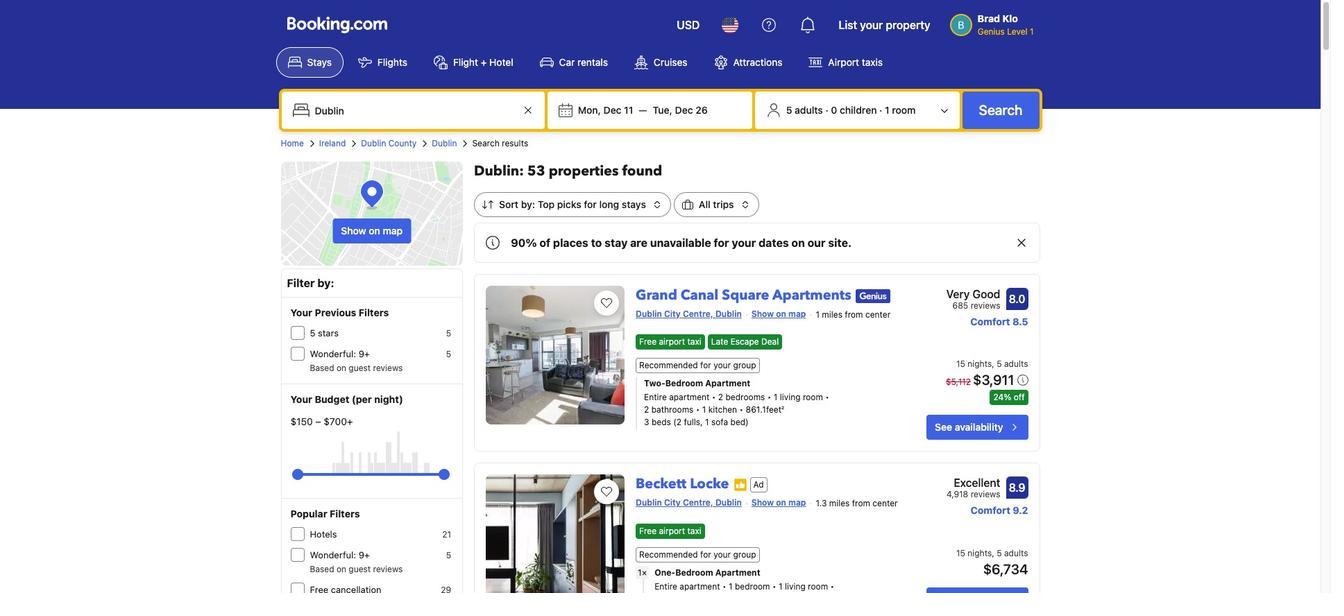 Task type: vqa. For each thing, say whether or not it's contained in the screenshot.
Show on map related to Beckett Locke
yes



Task type: describe. For each thing, give the bounding box(es) containing it.
bedrooms
[[726, 393, 765, 403]]

top
[[538, 199, 555, 210]]

search for search
[[979, 102, 1023, 118]]

by: for sort
[[521, 199, 535, 210]]

all trips button
[[674, 192, 759, 217]]

brad klo genius level 1
[[978, 12, 1034, 37]]

excellent
[[954, 477, 1001, 490]]

kitchen
[[709, 405, 737, 415]]

your previous filters
[[291, 307, 389, 319]]

0 horizontal spatial 2
[[644, 405, 649, 415]]

site.
[[829, 237, 852, 249]]

attractions link
[[702, 47, 795, 78]]

picks
[[557, 199, 582, 210]]

on inside 'button'
[[369, 225, 380, 237]]

show on map inside 'button'
[[341, 225, 403, 237]]

show on map for grand canal square apartments
[[752, 309, 806, 319]]

search results
[[472, 138, 529, 149]]

filter
[[287, 277, 315, 290]]

1 · from the left
[[826, 104, 829, 116]]

bedroom for two-
[[666, 379, 703, 389]]

map for beckett locke
[[789, 498, 806, 508]]

dublin link
[[432, 137, 457, 150]]

to
[[591, 237, 602, 249]]

group for canal
[[734, 361, 757, 371]]

centre, for locke
[[683, 498, 714, 508]]

your for your budget (per night)
[[291, 394, 312, 405]]

flight + hotel link
[[422, 47, 525, 78]]

4,918
[[947, 490, 969, 500]]

recommended for your group for canal
[[640, 361, 757, 371]]

living for bedrooms
[[780, 393, 801, 403]]

mon, dec 11 button
[[573, 98, 639, 123]]

room for one-bedroom apartment entire apartment • 1 bedroom • 1 living room •
[[808, 582, 828, 592]]

adults for 15 nights , 5 adults
[[1005, 359, 1029, 370]]

15 for 15 nights , 5 adults $6,734
[[957, 548, 966, 559]]

stay
[[605, 237, 628, 249]]

1 vertical spatial filters
[[330, 508, 360, 520]]

budget
[[315, 394, 350, 405]]

car rentals link
[[528, 47, 620, 78]]

15 for 15 nights , 5 adults
[[957, 359, 966, 370]]

15 nights , 5 adults
[[957, 359, 1029, 370]]

mon,
[[578, 104, 601, 116]]

grand canal square apartments image
[[486, 286, 625, 425]]

flight
[[453, 56, 478, 68]]

dublin city centre, dublin for locke
[[636, 498, 742, 508]]

city for beckett
[[665, 498, 681, 508]]

for down all trips dropdown button at right
[[714, 237, 729, 249]]

0
[[831, 104, 838, 116]]

grand canal square apartments
[[636, 286, 852, 305]]

fulls,
[[684, 418, 703, 428]]

$150 – $700+
[[291, 416, 353, 428]]

results
[[502, 138, 529, 149]]

scored 8.9 element
[[1006, 477, 1029, 499]]

2 · from the left
[[880, 104, 883, 116]]

1 free airport taxi from the top
[[640, 337, 702, 347]]

list your property link
[[831, 8, 939, 42]]

map inside 'button'
[[383, 225, 403, 237]]

show for beckett locke
[[752, 498, 774, 508]]

based on guest reviews for previous
[[310, 363, 403, 374]]

sofa
[[712, 418, 728, 428]]

for left long
[[584, 199, 597, 210]]

escape
[[731, 337, 759, 347]]

airport taxis link
[[797, 47, 895, 78]]

dublin county link
[[361, 137, 417, 150]]

stays
[[622, 199, 646, 210]]

1 up 861.1feet²
[[774, 393, 778, 403]]

miles for beckett locke
[[830, 499, 850, 509]]

bed)
[[731, 418, 749, 428]]

5 inside dropdown button
[[786, 104, 793, 116]]

based for filters
[[310, 564, 334, 575]]

apartment for bedrooms
[[706, 379, 751, 389]]

show for grand canal square apartments
[[752, 309, 774, 319]]

sort by: top picks for long stays
[[499, 199, 646, 210]]

bedroom for one-
[[676, 568, 714, 578]]

53
[[528, 162, 546, 181]]

8.5
[[1013, 316, 1029, 328]]

1 up fulls,
[[703, 405, 706, 415]]

1 airport from the top
[[659, 337, 685, 347]]

properties
[[549, 162, 619, 181]]

stars
[[318, 328, 339, 339]]

center for beckett locke
[[873, 499, 898, 509]]

trips
[[713, 199, 734, 210]]

excellent 4,918 reviews
[[947, 477, 1001, 500]]

car
[[559, 56, 575, 68]]

children
[[840, 104, 877, 116]]

two-bedroom apartment entire apartment • 2 bedrooms • 1 living room • 2 bathrooms • 1 kitchen • 861.1feet² 3 beds (2 fulls, 1 sofa bed)
[[644, 379, 830, 428]]

genius
[[978, 26, 1005, 37]]

ad
[[754, 480, 764, 490]]

reviews inside very good 685 reviews
[[971, 301, 1001, 311]]

26
[[696, 104, 708, 116]]

unavailable
[[650, 237, 711, 249]]

90%
[[511, 237, 537, 249]]

1 inside dropdown button
[[885, 104, 890, 116]]

2 free from the top
[[640, 526, 657, 536]]

your budget (per night)
[[291, 394, 403, 405]]

guest for filters
[[349, 564, 371, 575]]

one-bedroom apartment entire apartment • 1 bedroom • 1 living room •
[[655, 568, 835, 592]]

–
[[316, 416, 321, 428]]

5 adults · 0 children · 1 room button
[[761, 97, 954, 124]]

by: for filter
[[318, 277, 334, 290]]

our
[[808, 237, 826, 249]]

stays
[[307, 56, 332, 68]]

level
[[1008, 26, 1028, 37]]

see
[[935, 422, 953, 433]]

places
[[553, 237, 589, 249]]

$700+
[[324, 416, 353, 428]]

two-bedroom apartment link
[[644, 378, 879, 390]]

recommended for grand
[[640, 361, 698, 371]]

cruises
[[654, 56, 688, 68]]

property
[[886, 19, 931, 31]]

late
[[712, 337, 729, 347]]

8.0
[[1009, 293, 1026, 306]]

beckett
[[636, 475, 687, 494]]

1 free from the top
[[640, 337, 657, 347]]

comfort 8.5
[[971, 316, 1029, 328]]

group for locke
[[734, 550, 757, 560]]

your for your previous filters
[[291, 307, 312, 319]]

nights for 15 nights , 5 adults $6,734
[[968, 548, 992, 559]]

—
[[639, 104, 647, 116]]

hotels
[[310, 529, 337, 540]]

your down late
[[714, 361, 731, 371]]

rentals
[[578, 56, 608, 68]]

brad
[[978, 12, 1001, 24]]

from for beckett locke
[[852, 499, 871, 509]]

room inside 5 adults · 0 children · 1 room dropdown button
[[892, 104, 916, 116]]

2 dec from the left
[[675, 104, 693, 116]]

previous
[[315, 307, 356, 319]]

9.2
[[1013, 505, 1029, 517]]

tue,
[[653, 104, 673, 116]]



Task type: locate. For each thing, give the bounding box(es) containing it.
nights
[[968, 359, 992, 370], [968, 548, 992, 559]]

1 vertical spatial ,
[[992, 548, 995, 559]]

1 vertical spatial recommended
[[640, 550, 698, 560]]

1 right 'children'
[[885, 104, 890, 116]]

$3,911
[[974, 372, 1015, 388]]

center for grand canal square apartments
[[866, 310, 891, 320]]

wonderful: 9+ down hotels
[[310, 550, 370, 561]]

1 vertical spatial wonderful: 9+
[[310, 550, 370, 561]]

show inside 'button'
[[341, 225, 366, 237]]

apartment left bedroom
[[680, 582, 720, 592]]

0 vertical spatial apartment
[[706, 379, 751, 389]]

1 down one-bedroom apartment 'link'
[[779, 582, 783, 592]]

2 recommended for your group from the top
[[640, 550, 757, 560]]

0 vertical spatial nights
[[968, 359, 992, 370]]

1 vertical spatial apartment
[[680, 582, 720, 592]]

by: right filter
[[318, 277, 334, 290]]

dublin left county
[[361, 138, 386, 149]]

1 , from the top
[[992, 359, 995, 370]]

15 up "$5,112" at right bottom
[[957, 359, 966, 370]]

room inside two-bedroom apartment entire apartment • 2 bedrooms • 1 living room • 2 bathrooms • 1 kitchen • 861.1feet² 3 beds (2 fulls, 1 sofa bed)
[[803, 393, 823, 403]]

2 recommended from the top
[[640, 550, 698, 560]]

reviews inside excellent 4,918 reviews
[[971, 490, 1001, 500]]

apartment for bedroom
[[716, 568, 761, 578]]

living inside one-bedroom apartment entire apartment • 1 bedroom • 1 living room •
[[785, 582, 806, 592]]

2 nights from the top
[[968, 548, 992, 559]]

2 based from the top
[[310, 564, 334, 575]]

apartment up bedroom
[[716, 568, 761, 578]]

nights inside 15 nights , 5 adults $6,734
[[968, 548, 992, 559]]

beckett locke image
[[486, 475, 625, 594]]

deal
[[762, 337, 779, 347]]

entire down one-
[[655, 582, 678, 592]]

1 vertical spatial nights
[[968, 548, 992, 559]]

· left 0
[[826, 104, 829, 116]]

by:
[[521, 199, 535, 210], [318, 277, 334, 290]]

0 vertical spatial recommended
[[640, 361, 698, 371]]

5 stars
[[310, 328, 339, 339]]

adults up $3,911
[[1005, 359, 1029, 370]]

2 wonderful: 9+ from the top
[[310, 550, 370, 561]]

bedroom up the bathrooms at the bottom
[[666, 379, 703, 389]]

dublin city centre, dublin
[[636, 309, 742, 319], [636, 498, 742, 508]]

1 vertical spatial center
[[873, 499, 898, 509]]

apartment for two-
[[669, 393, 710, 403]]

for up one-bedroom apartment entire apartment • 1 bedroom • 1 living room •
[[701, 550, 712, 560]]

room for two-bedroom apartment entire apartment • 2 bedrooms • 1 living room • 2 bathrooms • 1 kitchen • 861.1feet² 3 beds (2 fulls, 1 sofa bed)
[[803, 393, 823, 403]]

recommended up two-
[[640, 361, 698, 371]]

1 vertical spatial based
[[310, 564, 334, 575]]

0 horizontal spatial dec
[[604, 104, 622, 116]]

1 vertical spatial by:
[[318, 277, 334, 290]]

flight + hotel
[[453, 56, 514, 68]]

0 vertical spatial your
[[291, 307, 312, 319]]

1 vertical spatial airport
[[659, 526, 685, 536]]

2 airport from the top
[[659, 526, 685, 536]]

booking.com image
[[287, 17, 387, 33]]

1 vertical spatial 2
[[644, 405, 649, 415]]

centre, for canal
[[683, 309, 714, 319]]

centre, down locke
[[683, 498, 714, 508]]

2 vertical spatial map
[[789, 498, 806, 508]]

off
[[1014, 393, 1025, 403]]

1 city from the top
[[665, 309, 681, 319]]

center
[[866, 310, 891, 320], [873, 499, 898, 509]]

0 vertical spatial show on map
[[341, 225, 403, 237]]

dublin right county
[[432, 138, 457, 149]]

your left 'dates'
[[732, 237, 756, 249]]

map for grand canal square apartments
[[789, 309, 806, 319]]

2 based on guest reviews from the top
[[310, 564, 403, 575]]

0 vertical spatial centre,
[[683, 309, 714, 319]]

your up $150
[[291, 394, 312, 405]]

nights for 15 nights , 5 adults
[[968, 359, 992, 370]]

0 vertical spatial filters
[[359, 307, 389, 319]]

, inside 15 nights , 5 adults $6,734
[[992, 548, 995, 559]]

$150
[[291, 416, 313, 428]]

comfort 9.2
[[971, 505, 1029, 517]]

2 taxi from the top
[[688, 526, 702, 536]]

5
[[786, 104, 793, 116], [310, 328, 316, 339], [446, 328, 451, 339], [446, 349, 451, 360], [997, 359, 1002, 370], [997, 548, 1002, 559], [446, 551, 451, 561]]

2 group from the top
[[734, 550, 757, 560]]

living down one-bedroom apartment 'link'
[[785, 582, 806, 592]]

this property is part of our preferred partner program. it's committed to providing excellent service and good value. it'll pay us a higher commission if you make a booking. image
[[734, 478, 747, 492], [734, 478, 747, 492]]

one-bedroom apartment link
[[655, 567, 879, 579]]

2 your from the top
[[291, 394, 312, 405]]

9+ down popular filters
[[359, 550, 370, 561]]

recommended up one-
[[640, 550, 698, 560]]

found
[[622, 162, 662, 181]]

group down escape
[[734, 361, 757, 371]]

based for previous
[[310, 363, 334, 374]]

1 your from the top
[[291, 307, 312, 319]]

night)
[[374, 394, 403, 405]]

· right 'children'
[[880, 104, 883, 116]]

dublin down beckett
[[636, 498, 662, 508]]

0 vertical spatial city
[[665, 309, 681, 319]]

2 9+ from the top
[[359, 550, 370, 561]]

room down one-bedroom apartment 'link'
[[808, 582, 828, 592]]

2 , from the top
[[992, 548, 995, 559]]

adults left 0
[[795, 104, 823, 116]]

15 inside 15 nights , 5 adults $6,734
[[957, 548, 966, 559]]

sort
[[499, 199, 519, 210]]

nights up $6,734
[[968, 548, 992, 559]]

2 city from the top
[[665, 498, 681, 508]]

by: left top
[[521, 199, 535, 210]]

free up ×
[[640, 526, 657, 536]]

bedroom inside one-bedroom apartment entire apartment • 1 bedroom • 1 living room •
[[676, 568, 714, 578]]

, up $6,734
[[992, 548, 995, 559]]

from for grand canal square apartments
[[845, 310, 863, 320]]

1 vertical spatial map
[[789, 309, 806, 319]]

1 vertical spatial free
[[640, 526, 657, 536]]

0 vertical spatial taxi
[[688, 337, 702, 347]]

show on map for beckett locke
[[752, 498, 806, 508]]

dublin:
[[474, 162, 524, 181]]

1 vertical spatial room
[[803, 393, 823, 403]]

beckett locke link
[[636, 470, 729, 494]]

·
[[826, 104, 829, 116], [880, 104, 883, 116]]

miles for grand canal square apartments
[[822, 310, 843, 320]]

1 left bedroom
[[729, 582, 733, 592]]

dublin city centre, dublin down canal
[[636, 309, 742, 319]]

dublin city centre, dublin for canal
[[636, 309, 742, 319]]

0 vertical spatial based
[[310, 363, 334, 374]]

dublin
[[361, 138, 386, 149], [432, 138, 457, 149], [636, 309, 662, 319], [716, 309, 742, 319], [636, 498, 662, 508], [716, 498, 742, 508]]

(per
[[352, 394, 372, 405]]

city for grand
[[665, 309, 681, 319]]

airport up two-
[[659, 337, 685, 347]]

2 centre, from the top
[[683, 498, 714, 508]]

home
[[281, 138, 304, 149]]

genius discounts available at this property. image
[[856, 289, 891, 303], [856, 289, 891, 303]]

1 9+ from the top
[[359, 349, 370, 360]]

from down apartments
[[845, 310, 863, 320]]

wonderful: down hotels
[[310, 550, 356, 561]]

1 inside brad klo genius level 1
[[1030, 26, 1034, 37]]

dublin down grand
[[636, 309, 662, 319]]

2 dublin city centre, dublin from the top
[[636, 498, 742, 508]]

taxi down beckett locke
[[688, 526, 702, 536]]

1 wonderful: from the top
[[310, 349, 356, 360]]

1 vertical spatial adults
[[1005, 359, 1029, 370]]

1 nights from the top
[[968, 359, 992, 370]]

entire inside two-bedroom apartment entire apartment • 2 bedrooms • 1 living room • 2 bathrooms • 1 kitchen • 861.1feet² 3 beds (2 fulls, 1 sofa bed)
[[644, 393, 667, 403]]

0 vertical spatial based on guest reviews
[[310, 363, 403, 374]]

apartment up the bathrooms at the bottom
[[669, 393, 710, 403]]

excellent element
[[947, 475, 1001, 492]]

your down filter
[[291, 307, 312, 319]]

wonderful: down stars
[[310, 349, 356, 360]]

0 vertical spatial room
[[892, 104, 916, 116]]

1 centre, from the top
[[683, 309, 714, 319]]

recommended
[[640, 361, 698, 371], [640, 550, 698, 560]]

free
[[640, 337, 657, 347], [640, 526, 657, 536]]

0 vertical spatial entire
[[644, 393, 667, 403]]

0 vertical spatial 15
[[957, 359, 966, 370]]

1 wonderful: 9+ from the top
[[310, 349, 370, 360]]

0 vertical spatial adults
[[795, 104, 823, 116]]

1 left one-
[[638, 568, 642, 578]]

1 vertical spatial group
[[734, 550, 757, 560]]

0 vertical spatial airport
[[659, 337, 685, 347]]

from right 1.3
[[852, 499, 871, 509]]

, for 15 nights , 5 adults $6,734
[[992, 548, 995, 559]]

0 vertical spatial recommended for your group
[[640, 361, 757, 371]]

wonderful: 9+ for previous
[[310, 349, 370, 360]]

airport
[[829, 56, 860, 68]]

9+ up (per
[[359, 349, 370, 360]]

apartment up bedrooms
[[706, 379, 751, 389]]

0 vertical spatial guest
[[349, 363, 371, 374]]

1 vertical spatial miles
[[830, 499, 850, 509]]

recommended for your group down late
[[640, 361, 757, 371]]

availability
[[955, 422, 1004, 433]]

9+
[[359, 349, 370, 360], [359, 550, 370, 561]]

0 vertical spatial miles
[[822, 310, 843, 320]]

good
[[973, 288, 1001, 301]]

1 based on guest reviews from the top
[[310, 363, 403, 374]]

1 vertical spatial show
[[752, 309, 774, 319]]

adults for 15 nights , 5 adults $6,734
[[1005, 548, 1029, 559]]

2 up kitchen
[[719, 393, 724, 403]]

0 vertical spatial apartment
[[669, 393, 710, 403]]

guest for previous
[[349, 363, 371, 374]]

, for 15 nights , 5 adults
[[992, 359, 995, 370]]

0 vertical spatial comfort
[[971, 316, 1011, 328]]

free airport taxi
[[640, 337, 702, 347], [640, 526, 702, 536]]

0 vertical spatial 9+
[[359, 349, 370, 360]]

1 vertical spatial comfort
[[971, 505, 1011, 517]]

see availability
[[935, 422, 1004, 433]]

dec left '11'
[[604, 104, 622, 116]]

wonderful: for filters
[[310, 550, 356, 561]]

apartment inside one-bedroom apartment entire apartment • 1 bedroom • 1 living room •
[[680, 582, 720, 592]]

1 horizontal spatial by:
[[521, 199, 535, 210]]

2 vertical spatial room
[[808, 582, 828, 592]]

0 vertical spatial by:
[[521, 199, 535, 210]]

living for bedroom
[[785, 582, 806, 592]]

search for search results
[[472, 138, 500, 149]]

guest up (per
[[349, 363, 371, 374]]

1 vertical spatial show on map
[[752, 309, 806, 319]]

0 vertical spatial living
[[780, 393, 801, 403]]

1 recommended for your group from the top
[[640, 361, 757, 371]]

1 taxi from the top
[[688, 337, 702, 347]]

guest
[[349, 363, 371, 374], [349, 564, 371, 575]]

1.3 miles from center
[[816, 499, 898, 509]]

0 vertical spatial dublin city centre, dublin
[[636, 309, 742, 319]]

comfort down excellent 4,918 reviews
[[971, 505, 1011, 517]]

grand
[[636, 286, 678, 305]]

0 vertical spatial bedroom
[[666, 379, 703, 389]]

1 vertical spatial dublin city centre, dublin
[[636, 498, 742, 508]]

dublin down locke
[[716, 498, 742, 508]]

wonderful: 9+ for filters
[[310, 550, 370, 561]]

bathrooms
[[652, 405, 694, 415]]

0 vertical spatial free airport taxi
[[640, 337, 702, 347]]

usd
[[677, 19, 700, 31]]

based down hotels
[[310, 564, 334, 575]]

city down grand
[[665, 309, 681, 319]]

1 down apartments
[[816, 310, 820, 320]]

1 horizontal spatial ·
[[880, 104, 883, 116]]

reviews
[[971, 301, 1001, 311], [373, 363, 403, 374], [971, 490, 1001, 500], [373, 564, 403, 575]]

living
[[780, 393, 801, 403], [785, 582, 806, 592]]

taxi left late
[[688, 337, 702, 347]]

9+ for previous
[[359, 349, 370, 360]]

0 vertical spatial wonderful:
[[310, 349, 356, 360]]

airport
[[659, 337, 685, 347], [659, 526, 685, 536]]

comfort down good at the right of page
[[971, 316, 1011, 328]]

living inside two-bedroom apartment entire apartment • 2 bedrooms • 1 living room • 2 bathrooms • 1 kitchen • 861.1feet² 3 beds (2 fulls, 1 sofa bed)
[[780, 393, 801, 403]]

tue, dec 26 button
[[647, 98, 714, 123]]

usd button
[[669, 8, 708, 42]]

centre, down canal
[[683, 309, 714, 319]]

for
[[584, 199, 597, 210], [714, 237, 729, 249], [701, 361, 712, 371], [701, 550, 712, 560]]

comfort for beckett locke
[[971, 505, 1011, 517]]

24%
[[994, 393, 1012, 403]]

5 inside 15 nights , 5 adults $6,734
[[997, 548, 1002, 559]]

1 horizontal spatial dec
[[675, 104, 693, 116]]

entire for one-
[[655, 582, 678, 592]]

1 based from the top
[[310, 363, 334, 374]]

2 guest from the top
[[349, 564, 371, 575]]

1 comfort from the top
[[971, 316, 1011, 328]]

1 dec from the left
[[604, 104, 622, 116]]

1 vertical spatial from
[[852, 499, 871, 509]]

0 vertical spatial wonderful: 9+
[[310, 349, 370, 360]]

one-
[[655, 568, 676, 578]]

dublin county
[[361, 138, 417, 149]]

based on guest reviews for filters
[[310, 564, 403, 575]]

1.3
[[816, 499, 827, 509]]

based on guest reviews down hotels
[[310, 564, 403, 575]]

1 15 from the top
[[957, 359, 966, 370]]

room right 'children'
[[892, 104, 916, 116]]

1 vertical spatial 9+
[[359, 550, 370, 561]]

dublin down grand canal square apartments
[[716, 309, 742, 319]]

are
[[631, 237, 648, 249]]

comfort for grand canal square apartments
[[971, 316, 1011, 328]]

entire down two-
[[644, 393, 667, 403]]

2 vertical spatial adults
[[1005, 548, 1029, 559]]

your account menu brad klo genius level 1 element
[[950, 6, 1040, 38]]

15 down "4,918"
[[957, 548, 966, 559]]

entire inside one-bedroom apartment entire apartment • 1 bedroom • 1 living room •
[[655, 582, 678, 592]]

0 vertical spatial center
[[866, 310, 891, 320]]

square
[[722, 286, 770, 305]]

0 vertical spatial from
[[845, 310, 863, 320]]

, up $3,911
[[992, 359, 995, 370]]

recommended for your group up one-
[[640, 550, 757, 560]]

very good 685 reviews
[[947, 288, 1001, 311]]

ireland link
[[319, 137, 346, 150]]

wonderful:
[[310, 349, 356, 360], [310, 550, 356, 561]]

recommended for beckett
[[640, 550, 698, 560]]

apartments
[[773, 286, 852, 305]]

1 vertical spatial 15
[[957, 548, 966, 559]]

airport up one-
[[659, 526, 685, 536]]

1 dublin city centre, dublin from the top
[[636, 309, 742, 319]]

11
[[624, 104, 633, 116]]

your up one-bedroom apartment entire apartment • 1 bedroom • 1 living room •
[[714, 550, 731, 560]]

0 vertical spatial ,
[[992, 359, 995, 370]]

apartment inside two-bedroom apartment entire apartment • 2 bedrooms • 1 living room • 2 bathrooms • 1 kitchen • 861.1feet² 3 beds (2 fulls, 1 sofa bed)
[[706, 379, 751, 389]]

1 vertical spatial based on guest reviews
[[310, 564, 403, 575]]

1 vertical spatial city
[[665, 498, 681, 508]]

list
[[839, 19, 858, 31]]

wonderful: for previous
[[310, 349, 356, 360]]

dublin city centre, dublin down beckett locke
[[636, 498, 742, 508]]

recommended for your group for locke
[[640, 550, 757, 560]]

2 vertical spatial show on map
[[752, 498, 806, 508]]

0 vertical spatial free
[[640, 337, 657, 347]]

1 left sofa
[[705, 418, 709, 428]]

your right list
[[860, 19, 883, 31]]

nights up $3,911
[[968, 359, 992, 370]]

dates
[[759, 237, 789, 249]]

city down beckett locke
[[665, 498, 681, 508]]

search button
[[963, 92, 1040, 129]]

1 vertical spatial wonderful:
[[310, 550, 356, 561]]

list your property
[[839, 19, 931, 31]]

filters up hotels
[[330, 508, 360, 520]]

very good element
[[947, 286, 1001, 303]]

for down late
[[701, 361, 712, 371]]

0 horizontal spatial search
[[472, 138, 500, 149]]

1 vertical spatial taxi
[[688, 526, 702, 536]]

adults inside dropdown button
[[795, 104, 823, 116]]

1 vertical spatial apartment
[[716, 568, 761, 578]]

your inside "link"
[[860, 19, 883, 31]]

1 vertical spatial your
[[291, 394, 312, 405]]

entire for two-
[[644, 393, 667, 403]]

2
[[719, 393, 724, 403], [644, 405, 649, 415]]

1 horizontal spatial search
[[979, 102, 1023, 118]]

apartment inside one-bedroom apartment entire apartment • 1 bedroom • 1 living room •
[[716, 568, 761, 578]]

miles right 1.3
[[830, 499, 850, 509]]

1 vertical spatial recommended for your group
[[640, 550, 757, 560]]

1 vertical spatial centre,
[[683, 498, 714, 508]]

1 vertical spatial living
[[785, 582, 806, 592]]

0 vertical spatial show
[[341, 225, 366, 237]]

15
[[957, 359, 966, 370], [957, 548, 966, 559]]

scored 8.0 element
[[1006, 288, 1029, 310]]

1 vertical spatial entire
[[655, 582, 678, 592]]

adults up $6,734
[[1005, 548, 1029, 559]]

apartment for one-
[[680, 582, 720, 592]]

grand canal square apartments link
[[636, 281, 852, 305]]

bedroom
[[666, 379, 703, 389], [676, 568, 714, 578]]

1 group from the top
[[734, 361, 757, 371]]

0 vertical spatial 2
[[719, 393, 724, 403]]

free up two-
[[640, 337, 657, 347]]

beckett locke
[[636, 475, 729, 494]]

•
[[712, 393, 716, 403], [768, 393, 772, 403], [826, 393, 830, 403], [696, 405, 700, 415], [740, 405, 744, 415], [723, 582, 727, 592], [773, 582, 777, 592], [831, 582, 835, 592]]

0 vertical spatial search
[[979, 102, 1023, 118]]

your
[[291, 307, 312, 319], [291, 394, 312, 405]]

1 recommended from the top
[[640, 361, 698, 371]]

long
[[600, 199, 619, 210]]

popular
[[291, 508, 327, 520]]

1 ×
[[638, 568, 647, 578]]

bedroom right ×
[[676, 568, 714, 578]]

adults
[[795, 104, 823, 116], [1005, 359, 1029, 370], [1005, 548, 1029, 559]]

group
[[298, 464, 444, 486]]

wonderful: 9+
[[310, 349, 370, 360], [310, 550, 370, 561]]

0 horizontal spatial by:
[[318, 277, 334, 290]]

1 vertical spatial free airport taxi
[[640, 526, 702, 536]]

Where are you going? field
[[309, 98, 520, 123]]

room inside one-bedroom apartment entire apartment • 1 bedroom • 1 living room •
[[808, 582, 828, 592]]

dec left 26 on the top of the page
[[675, 104, 693, 116]]

see availability link
[[927, 415, 1029, 440]]

room down 'two-bedroom apartment' link
[[803, 393, 823, 403]]

living up 861.1feet²
[[780, 393, 801, 403]]

apartment inside two-bedroom apartment entire apartment • 2 bedrooms • 1 living room • 2 bathrooms • 1 kitchen • 861.1feet² 3 beds (2 fulls, 1 sofa bed)
[[669, 393, 710, 403]]

0 vertical spatial map
[[383, 225, 403, 237]]

1 vertical spatial guest
[[349, 564, 371, 575]]

1 vertical spatial bedroom
[[676, 568, 714, 578]]

canal
[[681, 286, 719, 305]]

2 wonderful: from the top
[[310, 550, 356, 561]]

klo
[[1003, 12, 1018, 24]]

filters right previous
[[359, 307, 389, 319]]

centre,
[[683, 309, 714, 319], [683, 498, 714, 508]]

locke
[[690, 475, 729, 494]]

free airport taxi up two-
[[640, 337, 702, 347]]

861.1feet²
[[746, 405, 785, 415]]

based on guest reviews up (per
[[310, 363, 403, 374]]

9+ for filters
[[359, 550, 370, 561]]

2 up 3
[[644, 405, 649, 415]]

free airport taxi up one-
[[640, 526, 702, 536]]

2 free airport taxi from the top
[[640, 526, 702, 536]]

entire
[[644, 393, 667, 403], [655, 582, 678, 592]]

group
[[734, 361, 757, 371], [734, 550, 757, 560]]

bedroom inside two-bedroom apartment entire apartment • 2 bedrooms • 1 living room • 2 bathrooms • 1 kitchen • 861.1feet² 3 beds (2 fulls, 1 sofa bed)
[[666, 379, 703, 389]]

0 horizontal spatial ·
[[826, 104, 829, 116]]

$5,112
[[946, 377, 971, 388]]

search results updated. dublin: 53 properties found. element
[[474, 162, 1040, 181]]

1 horizontal spatial 2
[[719, 393, 724, 403]]

1 vertical spatial search
[[472, 138, 500, 149]]

24% off
[[994, 393, 1025, 403]]

airport taxis
[[829, 56, 883, 68]]

adults inside 15 nights , 5 adults $6,734
[[1005, 548, 1029, 559]]

guest down popular filters
[[349, 564, 371, 575]]

1 guest from the top
[[349, 363, 371, 374]]

0 vertical spatial group
[[734, 361, 757, 371]]

search inside "button"
[[979, 102, 1023, 118]]

15 nights , 5 adults $6,734
[[957, 548, 1029, 577]]

based up budget
[[310, 363, 334, 374]]

very
[[947, 288, 970, 301]]

wonderful: 9+ down stars
[[310, 349, 370, 360]]

2 15 from the top
[[957, 548, 966, 559]]

2 vertical spatial show
[[752, 498, 774, 508]]

miles down apartments
[[822, 310, 843, 320]]

2 comfort from the top
[[971, 505, 1011, 517]]

1 right "level"
[[1030, 26, 1034, 37]]

group up one-bedroom apartment entire apartment • 1 bedroom • 1 living room •
[[734, 550, 757, 560]]



